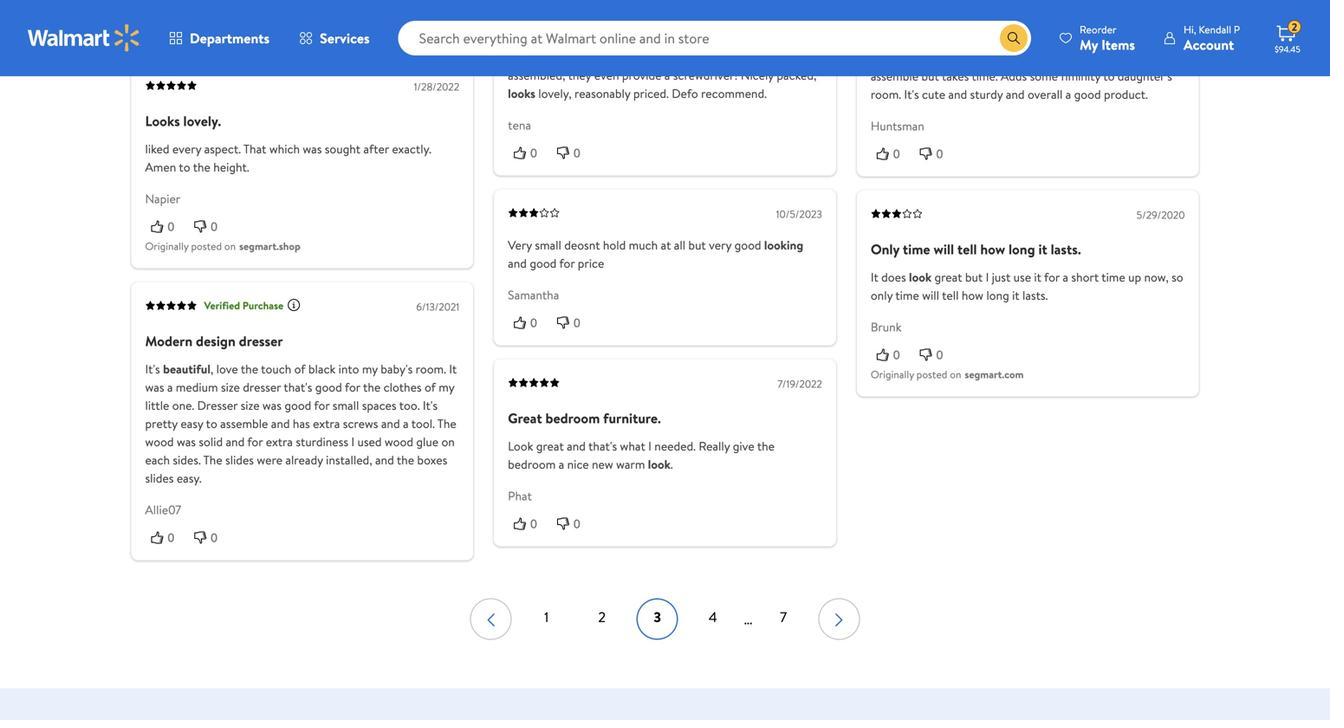 Task type: describe. For each thing, give the bounding box(es) containing it.
0 horizontal spatial extra
[[266, 433, 293, 450]]

the up spaces
[[363, 379, 381, 396]]

segmart.shop
[[239, 239, 301, 254]]

the inside look great and that's what i needed. really give the bedroom a nice new warm
[[757, 438, 775, 455]]

7
[[780, 608, 787, 627]]

originally posted on zhupeicheng.com
[[145, 19, 318, 34]]

and down the takes
[[948, 86, 967, 103]]

easy
[[181, 415, 203, 432]]

4 inside we had the white 4 drawer chest and it's spot on! easily assembled, they even provide a screwdriver! nicely packed, looks lovely, reasonably priced. defo recommend.
[[601, 49, 609, 66]]

1 horizontal spatial it
[[871, 269, 879, 286]]

looks
[[145, 112, 180, 131]]

liked every aspect. that which was sought after exactly. amen to the height.
[[145, 141, 432, 176]]

love
[[216, 361, 238, 378]]

a left "tool."
[[403, 415, 409, 432]]

dresser
[[197, 397, 238, 414]]

medium
[[176, 379, 218, 396]]

a inside look great and that's what i needed. really give the bedroom a nice new warm
[[559, 456, 564, 473]]

takes
[[942, 68, 969, 85]]

each
[[145, 452, 170, 469]]

2 vertical spatial time
[[896, 287, 919, 304]]

dresser up touch
[[239, 332, 283, 351]]

for inside great but i just use it for a short time up now, so only time will tell how long it lasts.
[[1044, 269, 1060, 286]]

was down touch
[[263, 397, 282, 414]]

to inside liked every aspect. that which was sought after exactly. amen to the height.
[[179, 159, 190, 176]]

and left smart. at the top left of the page
[[549, 20, 572, 39]]

next page image
[[829, 606, 850, 634]]

sought
[[325, 141, 361, 157]]

good inside the pretty nice as for the price.  easy to assemble but takes time.  adds some fiminity to daughter's room.  it's cute and sturdy and overall a good product.
[[1074, 86, 1101, 103]]

was down it's beautiful
[[145, 379, 164, 396]]

and left has
[[271, 415, 290, 432]]

and inside we had the white 4 drawer chest and it's spot on! easily assembled, they even provide a screwdriver! nicely packed, looks lovely, reasonably priced. defo recommend.
[[682, 49, 701, 66]]

time.
[[972, 68, 998, 85]]

, love the touch of black into my baby's room. it was a medium size dresser that's good for the clothes of my little one. dresser size was good for small spaces too. it's pretty easy to assemble and has extra screws and a tool. the wood was solid and for extra sturdiness i used wood glue on each sides. the slides were already installed, and the boxes slides easy.
[[145, 361, 457, 487]]

brunk
[[871, 319, 902, 336]]

3
[[654, 608, 661, 627]]

1 horizontal spatial of
[[425, 379, 436, 396]]

7/19/2022
[[778, 377, 822, 391]]

1 link
[[526, 598, 567, 640]]

looks inside we had the white 4 drawer chest and it's spot on! easily assembled, they even provide a screwdriver! nicely packed, looks lovely, reasonably priced. defo recommend.
[[508, 85, 536, 102]]

has
[[293, 415, 310, 432]]

and down spaces
[[381, 415, 400, 432]]

tell inside great but i just use it for a short time up now, so only time will tell how long it lasts.
[[942, 287, 959, 304]]

0 vertical spatial originally
[[145, 19, 189, 34]]

so
[[1172, 269, 1184, 286]]

look .
[[648, 456, 673, 473]]

recommend.
[[701, 85, 767, 102]]

0 horizontal spatial 2
[[598, 608, 606, 627]]

but inside very small deosnt hold much at all but very good looking and good for price
[[689, 237, 706, 254]]

i inside great but i just use it for a short time up now, so only time will tell how long it lasts.
[[986, 269, 989, 286]]

the inside liked every aspect. that which was sought after exactly. amen to the height.
[[193, 159, 211, 176]]

0 vertical spatial the
[[871, 50, 890, 66]]

modern
[[145, 332, 193, 351]]

items
[[1102, 35, 1135, 54]]

nice inside the pretty nice as for the price.  easy to assemble but takes time.  adds some fiminity to daughter's room.  it's cute and sturdy and overall a good product.
[[1000, 50, 1021, 66]]

price.
[[1076, 50, 1105, 66]]

it's beautiful
[[145, 361, 211, 378]]

give
[[733, 438, 755, 455]]

looks lovely.
[[145, 112, 221, 131]]

,
[[211, 361, 213, 378]]

posted for only time will tell how long it lasts.
[[917, 367, 948, 382]]

the left boxes
[[397, 452, 414, 469]]

7 link
[[763, 598, 805, 640]]

Search search field
[[398, 21, 1031, 55]]

0 vertical spatial how
[[980, 240, 1005, 259]]

black
[[308, 361, 336, 378]]

verified purchase
[[204, 298, 284, 313]]

services button
[[284, 17, 384, 59]]

and inside look great and that's what i needed. really give the bedroom a nice new warm
[[567, 438, 586, 455]]

exactly.
[[392, 141, 432, 157]]

that
[[243, 141, 266, 157]]

1 vertical spatial 4
[[709, 608, 717, 627]]

verified
[[204, 298, 240, 313]]

they
[[568, 67, 591, 84]]

installed,
[[326, 452, 372, 469]]

.
[[671, 456, 673, 473]]

spot
[[721, 49, 744, 66]]

cute
[[922, 86, 946, 103]]

all
[[674, 237, 686, 254]]

pretty nice as for the price.  easy to assemble but takes time.  adds some fiminity to daughter's room.  it's cute and sturdy and overall a good product.
[[871, 50, 1172, 103]]

pretty inside , love the touch of black into my baby's room. it was a medium size dresser that's good for the clothes of my little one. dresser size was good for small spaces too. it's pretty easy to assemble and has extra screws and a tool. the wood was solid and for extra sturdiness i used wood glue on each sides. the slides were already installed, and the boxes slides easy.
[[145, 415, 178, 432]]

dresser down great little dresser
[[893, 50, 931, 66]]

screws
[[343, 415, 378, 432]]

2 vertical spatial it
[[1012, 287, 1020, 304]]

great but i just use it for a short time up now, so only time will tell how long it lasts.
[[871, 269, 1184, 304]]

only
[[871, 287, 893, 304]]

to up daughter's
[[1134, 50, 1146, 66]]

too.
[[399, 397, 420, 414]]

search icon image
[[1007, 31, 1021, 45]]

1 horizontal spatial 2
[[1292, 20, 1298, 34]]

for inside very small deosnt hold much at all but very good looking and good for price
[[559, 255, 575, 272]]

2 vertical spatial the
[[203, 452, 222, 469]]

great for great little dresser
[[871, 21, 905, 40]]

my
[[1080, 35, 1098, 54]]

screwdriver!
[[673, 67, 738, 84]]

glue
[[416, 433, 439, 450]]

but inside great but i just use it for a short time up now, so only time will tell how long it lasts.
[[965, 269, 983, 286]]

huntsman
[[871, 118, 925, 135]]

a inside we had the white 4 drawer chest and it's spot on! easily assembled, they even provide a screwdriver! nicely packed, looks lovely, reasonably priced. defo recommend.
[[665, 67, 670, 84]]

the inside we had the white 4 drawer chest and it's spot on! easily assembled, they even provide a screwdriver! nicely packed, looks lovely, reasonably priced. defo recommend.
[[549, 49, 567, 66]]

price
[[578, 255, 604, 272]]

liked
[[145, 141, 169, 157]]

priced.
[[633, 85, 669, 102]]

what
[[620, 438, 645, 455]]

1/28/2022
[[414, 79, 459, 94]]

easy.
[[177, 470, 202, 487]]

it's inside the pretty nice as for the price.  easy to assemble but takes time.  adds some fiminity to daughter's room.  it's cute and sturdy and overall a good product.
[[904, 86, 919, 103]]

very
[[709, 237, 732, 254]]

1 vertical spatial it
[[1034, 269, 1042, 286]]

p
[[1234, 22, 1240, 37]]

nice inside look great and that's what i needed. really give the bedroom a nice new warm
[[567, 456, 589, 473]]

looking
[[764, 237, 804, 254]]

departments
[[190, 29, 270, 48]]

samantha
[[508, 287, 559, 303]]

warm
[[616, 456, 645, 473]]

bedroom inside look great and that's what i needed. really give the bedroom a nice new warm
[[508, 456, 556, 473]]

great inside look great and that's what i needed. really give the bedroom a nice new warm
[[536, 438, 564, 455]]

0 vertical spatial posted
[[191, 19, 222, 34]]

i inside look great and that's what i needed. really give the bedroom a nice new warm
[[648, 438, 652, 455]]

it does look
[[871, 269, 932, 286]]

verified purchase information image
[[287, 298, 301, 312]]

2 link
[[581, 598, 623, 640]]

0 horizontal spatial of
[[294, 361, 306, 378]]

had
[[528, 49, 547, 66]]

0 vertical spatial will
[[934, 240, 954, 259]]

deosnt
[[564, 237, 600, 254]]

does
[[882, 269, 906, 286]]

it's inside , love the touch of black into my baby's room. it was a medium size dresser that's good for the clothes of my little one. dresser size was good for small spaces too. it's pretty easy to assemble and has extra screws and a tool. the wood was solid and for extra sturdiness i used wood glue on each sides. the slides were already installed, and the boxes slides easy.
[[423, 397, 438, 414]]

room. inside the pretty nice as for the price.  easy to assemble but takes time.  adds some fiminity to daughter's room.  it's cute and sturdy and overall a good product.
[[871, 86, 901, 103]]

good up has
[[285, 397, 311, 414]]

was inside liked every aspect. that which was sought after exactly. amen to the height.
[[303, 141, 322, 157]]

aspect.
[[204, 141, 241, 157]]

spaces
[[362, 397, 397, 414]]

drawer
[[612, 49, 648, 66]]

and right solid
[[226, 433, 245, 450]]

used
[[358, 433, 382, 450]]

only
[[871, 240, 900, 259]]

...
[[744, 610, 753, 629]]

needed.
[[655, 438, 696, 455]]

little inside , love the touch of black into my baby's room. it was a medium size dresser that's good for the clothes of my little one. dresser size was good for small spaces too. it's pretty easy to assemble and has extra screws and a tool. the wood was solid and for extra sturdiness i used wood glue on each sides. the slides were already installed, and the boxes slides easy.
[[145, 397, 169, 414]]

great for great bedroom furniture.
[[508, 409, 542, 428]]

boxes
[[417, 452, 447, 469]]

small inside very small deosnt hold much at all but very good looking and good for price
[[535, 237, 561, 254]]

tena
[[508, 117, 531, 134]]



Task type: locate. For each thing, give the bounding box(es) containing it.
dresser inside , love the touch of black into my baby's room. it was a medium size dresser that's good for the clothes of my little one. dresser size was good for small spaces too. it's pretty easy to assemble and has extra screws and a tool. the wood was solid and for extra sturdiness i used wood glue on each sides. the slides were already installed, and the boxes slides easy.
[[243, 379, 281, 396]]

1 horizontal spatial but
[[922, 68, 939, 85]]

1 vertical spatial of
[[425, 379, 436, 396]]

good right very on the top right
[[735, 237, 761, 254]]

a left the new
[[559, 456, 564, 473]]

1 horizontal spatial small
[[535, 237, 561, 254]]

posted left zhupeicheng.com
[[191, 19, 222, 34]]

and down adds
[[1006, 86, 1025, 103]]

1 horizontal spatial assemble
[[871, 68, 919, 85]]

originally for looks
[[145, 239, 189, 254]]

1 vertical spatial size
[[241, 397, 260, 414]]

0 horizontal spatial look
[[648, 456, 671, 473]]

lasts.
[[1051, 240, 1081, 259], [1023, 287, 1048, 304]]

the right "tool."
[[437, 415, 457, 432]]

wood up each
[[145, 433, 174, 450]]

great
[[871, 21, 905, 40], [508, 409, 542, 428]]

nice left the new
[[567, 456, 589, 473]]

extra up sturdiness
[[313, 415, 340, 432]]

on!
[[747, 49, 764, 66]]

chest
[[651, 49, 679, 66]]

wood left glue
[[385, 433, 413, 450]]

0 horizontal spatial it
[[449, 361, 457, 378]]

2 vertical spatial originally
[[871, 367, 914, 382]]

for down black
[[314, 397, 330, 414]]

0 vertical spatial little
[[908, 21, 937, 40]]

room. up clothes
[[416, 361, 446, 378]]

0 vertical spatial long
[[1009, 240, 1035, 259]]

1 horizontal spatial great
[[871, 21, 905, 40]]

was up sides.
[[177, 433, 196, 450]]

looks
[[934, 50, 961, 66], [508, 85, 536, 102]]

i inside , love the touch of black into my baby's room. it was a medium size dresser that's good for the clothes of my little one. dresser size was good for small spaces too. it's pretty easy to assemble and has extra screws and a tool. the wood was solid and for extra sturdiness i used wood glue on each sides. the slides were already installed, and the boxes slides easy.
[[351, 433, 355, 450]]

0 horizontal spatial the
[[203, 452, 222, 469]]

we had the white 4 drawer chest and it's spot on! easily assembled, they even provide a screwdriver! nicely packed, looks lovely, reasonably priced. defo recommend.
[[508, 49, 817, 102]]

and inside very small deosnt hold much at all but very good looking and good for price
[[508, 255, 527, 272]]

tell up great but i just use it for a short time up now, so only time will tell how long it lasts.
[[958, 240, 977, 259]]

look
[[508, 438, 533, 455]]

even
[[594, 67, 619, 84]]

dresser
[[940, 21, 984, 40], [893, 50, 931, 66], [239, 332, 283, 351], [243, 379, 281, 396]]

the inside the pretty nice as for the price.  easy to assemble but takes time.  adds some fiminity to daughter's room.  it's cute and sturdy and overall a good product.
[[1056, 50, 1073, 66]]

that's inside , love the touch of black into my baby's room. it was a medium size dresser that's good for the clothes of my little one. dresser size was good for small spaces too. it's pretty easy to assemble and has extra screws and a tool. the wood was solid and for extra sturdiness i used wood glue on each sides. the slides were already installed, and the boxes slides easy.
[[284, 379, 312, 396]]

great down only time will tell how long it lasts.
[[935, 269, 962, 286]]

0 vertical spatial 4
[[601, 49, 609, 66]]

to down every
[[179, 159, 190, 176]]

on for zhupeicheng.com
[[224, 19, 236, 34]]

up
[[1128, 269, 1141, 286]]

a left short
[[1063, 269, 1069, 286]]

0 horizontal spatial slides
[[145, 470, 174, 487]]

will inside great but i just use it for a short time up now, so only time will tell how long it lasts.
[[922, 287, 939, 304]]

a inside the pretty nice as for the price.  easy to assemble but takes time.  adds some fiminity to daughter's room.  it's cute and sturdy and overall a good product.
[[1066, 86, 1071, 103]]

allie07
[[145, 501, 181, 518]]

for down deosnt
[[559, 255, 575, 272]]

assemble inside , love the touch of black into my baby's room. it was a medium size dresser that's good for the clothes of my little one. dresser size was good for small spaces too. it's pretty easy to assemble and has extra screws and a tool. the wood was solid and for extra sturdiness i used wood glue on each sides. the slides were already installed, and the boxes slides easy.
[[220, 415, 268, 432]]

assemble down dresser
[[220, 415, 268, 432]]

0 vertical spatial time
[[903, 240, 930, 259]]

1 horizontal spatial look
[[909, 269, 932, 286]]

1 horizontal spatial wood
[[385, 433, 413, 450]]

0 vertical spatial assemble
[[871, 68, 919, 85]]

the up fiminity
[[1056, 50, 1073, 66]]

1 horizontal spatial extra
[[313, 415, 340, 432]]

0 horizontal spatial small
[[333, 397, 359, 414]]

to inside , love the touch of black into my baby's room. it was a medium size dresser that's good for the clothes of my little one. dresser size was good for small spaces too. it's pretty easy to assemble and has extra screws and a tool. the wood was solid and for extra sturdiness i used wood glue on each sides. the slides were already installed, and the boxes slides easy.
[[206, 415, 217, 432]]

10/5/2023
[[776, 207, 822, 222]]

0 vertical spatial look
[[909, 269, 932, 286]]

sturdiness
[[296, 433, 348, 450]]

0 horizontal spatial assemble
[[220, 415, 268, 432]]

2
[[1292, 20, 1298, 34], [598, 608, 606, 627]]

was right which
[[303, 141, 322, 157]]

looks up the takes
[[934, 50, 961, 66]]

lasts. inside great but i just use it for a short time up now, so only time will tell how long it lasts.
[[1023, 287, 1048, 304]]

of
[[294, 361, 306, 378], [425, 379, 436, 396]]

Walmart Site-Wide search field
[[398, 21, 1031, 55]]

that's up the new
[[589, 438, 617, 455]]

amen
[[145, 159, 176, 176]]

1 horizontal spatial that's
[[589, 438, 617, 455]]

good
[[1074, 86, 1101, 103], [735, 237, 761, 254], [530, 255, 557, 272], [315, 379, 342, 396], [285, 397, 311, 414]]

size down love
[[221, 379, 240, 396]]

tool.
[[411, 415, 435, 432]]

on for segmart.shop
[[224, 239, 236, 254]]

0 vertical spatial room.
[[871, 86, 901, 103]]

after
[[364, 141, 389, 157]]

on for segmart.com
[[950, 367, 961, 382]]

1 vertical spatial 2
[[598, 608, 606, 627]]

reorder
[[1080, 22, 1117, 37]]

1 horizontal spatial the
[[437, 415, 457, 432]]

1 wood from the left
[[145, 433, 174, 450]]

posted left segmart.com
[[917, 367, 948, 382]]

room. inside , love the touch of black into my baby's room. it was a medium size dresser that's good for the clothes of my little one. dresser size was good for small spaces too. it's pretty easy to assemble and has extra screws and a tool. the wood was solid and for extra sturdiness i used wood glue on each sides. the slides were already installed, and the boxes slides easy.
[[416, 361, 446, 378]]

a down chest
[[665, 67, 670, 84]]

long down just
[[987, 287, 1009, 304]]

small
[[535, 237, 561, 254], [333, 397, 359, 414]]

2 horizontal spatial but
[[965, 269, 983, 286]]

room. up huntsman at the top right
[[871, 86, 901, 103]]

long up use
[[1009, 240, 1035, 259]]

for up were
[[247, 433, 263, 450]]

design
[[196, 332, 236, 351]]

1 vertical spatial bedroom
[[508, 456, 556, 473]]

0 horizontal spatial pretty
[[145, 415, 178, 432]]

1 vertical spatial looks
[[508, 85, 536, 102]]

0 horizontal spatial i
[[351, 433, 355, 450]]

hi, kendall p account
[[1184, 22, 1240, 54]]

white
[[570, 49, 598, 66]]

the dresser looks
[[871, 50, 961, 66]]

1 vertical spatial assemble
[[220, 415, 268, 432]]

0 horizontal spatial it's
[[145, 361, 160, 378]]

little up the dresser looks
[[908, 21, 937, 40]]

how up just
[[980, 240, 1005, 259]]

1 vertical spatial little
[[145, 397, 169, 414]]

1 vertical spatial but
[[689, 237, 706, 254]]

1 horizontal spatial size
[[241, 397, 260, 414]]

1 horizontal spatial lasts.
[[1051, 240, 1081, 259]]

for down 'into'
[[345, 379, 360, 396]]

small up screws
[[333, 397, 359, 414]]

on
[[224, 19, 236, 34], [224, 239, 236, 254], [950, 367, 961, 382], [442, 433, 455, 450]]

good down black
[[315, 379, 342, 396]]

originally for only
[[871, 367, 914, 382]]

6/13/2021
[[416, 300, 459, 314]]

beautiful
[[163, 361, 211, 378]]

slides down each
[[145, 470, 174, 487]]

hold
[[603, 237, 626, 254]]

the right had
[[549, 49, 567, 66]]

3 link
[[637, 598, 678, 640]]

were
[[257, 452, 283, 469]]

good down very
[[530, 255, 557, 272]]

1 horizontal spatial great
[[935, 269, 962, 286]]

0 vertical spatial but
[[922, 68, 939, 85]]

it's left cute
[[904, 86, 919, 103]]

1
[[544, 608, 549, 627]]

small right very
[[535, 237, 561, 254]]

assemble down the dresser looks
[[871, 68, 919, 85]]

time left up
[[1102, 269, 1126, 286]]

but inside the pretty nice as for the price.  easy to assemble but takes time.  adds some fiminity to daughter's room.  it's cute and sturdy and overall a good product.
[[922, 68, 939, 85]]

time right only
[[903, 240, 930, 259]]

touch
[[261, 361, 291, 378]]

posted for looks lovely.
[[191, 239, 222, 254]]

it inside , love the touch of black into my baby's room. it was a medium size dresser that's good for the clothes of my little one. dresser size was good for small spaces too. it's pretty easy to assemble and has extra screws and a tool. the wood was solid and for extra sturdiness i used wood glue on each sides. the slides were already installed, and the boxes slides easy.
[[449, 361, 457, 378]]

1 vertical spatial room.
[[416, 361, 446, 378]]

nice up adds
[[1000, 50, 1021, 66]]

the right the give
[[757, 438, 775, 455]]

0 horizontal spatial size
[[221, 379, 240, 396]]

1 vertical spatial lasts.
[[1023, 287, 1048, 304]]

and left it's
[[682, 49, 701, 66]]

for right use
[[1044, 269, 1060, 286]]

size right dresser
[[241, 397, 260, 414]]

packed,
[[777, 67, 817, 84]]

0 vertical spatial 2
[[1292, 20, 1298, 34]]

0 vertical spatial my
[[362, 361, 378, 378]]

0 vertical spatial looks
[[934, 50, 961, 66]]

size
[[221, 379, 240, 396], [241, 397, 260, 414]]

on right glue
[[442, 433, 455, 450]]

i right the what
[[648, 438, 652, 455]]

will
[[934, 240, 954, 259], [922, 287, 939, 304]]

into
[[339, 361, 359, 378]]

it up great but i just use it for a short time up now, so only time will tell how long it lasts.
[[1039, 240, 1048, 259]]

it right use
[[1034, 269, 1042, 286]]

1 horizontal spatial i
[[648, 438, 652, 455]]

use
[[1014, 269, 1031, 286]]

how inside great but i just use it for a short time up now, so only time will tell how long it lasts.
[[962, 287, 984, 304]]

pretty up 'time.'
[[964, 50, 997, 66]]

very small deosnt hold much at all but very good looking and good for price
[[508, 237, 804, 272]]

it's up "tool."
[[423, 397, 438, 414]]

lasts. down use
[[1023, 287, 1048, 304]]

1 vertical spatial my
[[439, 379, 454, 396]]

and down very
[[508, 255, 527, 272]]

furniture.
[[603, 409, 661, 428]]

but up cute
[[922, 68, 939, 85]]

0 vertical spatial extra
[[313, 415, 340, 432]]

originally posted on segmart.shop
[[145, 239, 301, 254]]

which
[[269, 141, 300, 157]]

1 horizontal spatial slides
[[225, 452, 254, 469]]

originally left departments
[[145, 19, 189, 34]]

long inside great but i just use it for a short time up now, so only time will tell how long it lasts.
[[987, 287, 1009, 304]]

1 vertical spatial it's
[[145, 361, 160, 378]]

1 vertical spatial originally
[[145, 239, 189, 254]]

easy
[[1108, 50, 1132, 66]]

my right clothes
[[439, 379, 454, 396]]

posted
[[191, 19, 222, 34], [191, 239, 222, 254], [917, 367, 948, 382]]

services
[[320, 29, 370, 48]]

main content
[[131, 0, 1199, 640]]

1 horizontal spatial my
[[439, 379, 454, 396]]

0 vertical spatial lasts.
[[1051, 240, 1081, 259]]

2 up $94.45
[[1292, 20, 1298, 34]]

it right the baby's at the left bottom
[[449, 361, 457, 378]]

little
[[908, 21, 937, 40], [145, 397, 169, 414]]

great up the dresser looks
[[871, 21, 905, 40]]

phat
[[508, 488, 532, 504]]

pretty inside the pretty nice as for the price.  easy to assemble but takes time.  adds some fiminity to daughter's room.  it's cute and sturdy and overall a good product.
[[964, 50, 997, 66]]

great right look
[[536, 438, 564, 455]]

pretty down one.
[[145, 415, 178, 432]]

tell
[[958, 240, 977, 259], [942, 287, 959, 304]]

0 vertical spatial tell
[[958, 240, 977, 259]]

0 vertical spatial great
[[871, 21, 905, 40]]

1 horizontal spatial 4
[[709, 608, 717, 627]]

0 vertical spatial nice
[[1000, 50, 1021, 66]]

solid
[[199, 433, 223, 450]]

assemble inside the pretty nice as for the price.  easy to assemble but takes time.  adds some fiminity to daughter's room.  it's cute and sturdy and overall a good product.
[[871, 68, 919, 85]]

0 vertical spatial bedroom
[[546, 409, 600, 428]]

to down easy
[[1103, 68, 1115, 85]]

i left the "used"
[[351, 433, 355, 450]]

segmart.com
[[965, 367, 1024, 382]]

1 horizontal spatial nice
[[1000, 50, 1021, 66]]

dresser up the takes
[[940, 21, 984, 40]]

0 vertical spatial it
[[1039, 240, 1048, 259]]

1 vertical spatial time
[[1102, 269, 1126, 286]]

1 vertical spatial the
[[437, 415, 457, 432]]

0 horizontal spatial that's
[[284, 379, 312, 396]]

$94.45
[[1275, 43, 1301, 55]]

main content containing lovely and smart.
[[131, 0, 1199, 640]]

1 vertical spatial that's
[[589, 438, 617, 455]]

originally
[[145, 19, 189, 34], [145, 239, 189, 254], [871, 367, 914, 382]]

napier
[[145, 190, 180, 207]]

lovely and smart.
[[508, 20, 613, 39]]

short
[[1072, 269, 1099, 286]]

previous page image
[[481, 606, 502, 634]]

0 vertical spatial that's
[[284, 379, 312, 396]]

that's inside look great and that's what i needed. really give the bedroom a nice new warm
[[589, 438, 617, 455]]

the down every
[[193, 159, 211, 176]]

tell down only time will tell how long it lasts.
[[942, 287, 959, 304]]

on left segmart.com
[[950, 367, 961, 382]]

2 horizontal spatial the
[[871, 50, 890, 66]]

4 left ...
[[709, 608, 717, 627]]

account
[[1184, 35, 1234, 54]]

0 horizontal spatial but
[[689, 237, 706, 254]]

slides
[[225, 452, 254, 469], [145, 470, 174, 487]]

1 horizontal spatial pretty
[[964, 50, 997, 66]]

it
[[871, 269, 879, 286], [449, 361, 457, 378]]

great bedroom furniture.
[[508, 409, 661, 428]]

on left segmart.shop
[[224, 239, 236, 254]]

easily
[[767, 49, 796, 66]]

0 horizontal spatial room.
[[416, 361, 446, 378]]

the right love
[[241, 361, 258, 378]]

look great and that's what i needed. really give the bedroom a nice new warm
[[508, 438, 775, 473]]

0 horizontal spatial my
[[362, 361, 378, 378]]

walmart image
[[28, 24, 140, 52]]

0 horizontal spatial wood
[[145, 433, 174, 450]]

0 horizontal spatial great
[[508, 409, 542, 428]]

how down only time will tell how long it lasts.
[[962, 287, 984, 304]]

4 up even
[[601, 49, 609, 66]]

little left one.
[[145, 397, 169, 414]]

smart.
[[575, 20, 613, 39]]

1 vertical spatial slides
[[145, 470, 174, 487]]

and down great bedroom furniture.
[[567, 438, 586, 455]]

a down it's beautiful
[[167, 379, 173, 396]]

0 horizontal spatial 4
[[601, 49, 609, 66]]

great
[[935, 269, 962, 286], [536, 438, 564, 455]]

assemble
[[871, 68, 919, 85], [220, 415, 268, 432]]

my right 'into'
[[362, 361, 378, 378]]

on inside , love the touch of black into my baby's room. it was a medium size dresser that's good for the clothes of my little one. dresser size was good for small spaces too. it's pretty easy to assemble and has extra screws and a tool. the wood was solid and for extra sturdiness i used wood glue on each sides. the slides were already installed, and the boxes slides easy.
[[442, 433, 455, 450]]

0 horizontal spatial nice
[[567, 456, 589, 473]]

every
[[172, 141, 201, 157]]

0 vertical spatial great
[[935, 269, 962, 286]]

5/29/2020
[[1137, 208, 1185, 222]]

1 horizontal spatial looks
[[934, 50, 961, 66]]

1 vertical spatial it
[[449, 361, 457, 378]]

0 vertical spatial slides
[[225, 452, 254, 469]]

lovely.
[[183, 112, 221, 131]]

zhupeicheng.com
[[239, 19, 318, 34]]

small inside , love the touch of black into my baby's room. it was a medium size dresser that's good for the clothes of my little one. dresser size was good for small spaces too. it's pretty easy to assemble and has extra screws and a tool. the wood was solid and for extra sturdiness i used wood glue on each sides. the slides were already installed, and the boxes slides easy.
[[333, 397, 359, 414]]

great inside great but i just use it for a short time up now, so only time will tell how long it lasts.
[[935, 269, 962, 286]]

but right all
[[689, 237, 706, 254]]

nice
[[1000, 50, 1021, 66], [567, 456, 589, 473]]

for inside the pretty nice as for the price.  easy to assemble but takes time.  adds some fiminity to daughter's room.  it's cute and sturdy and overall a good product.
[[1038, 50, 1053, 66]]

purchase
[[243, 298, 284, 313]]

it's
[[904, 86, 919, 103], [145, 361, 160, 378], [423, 397, 438, 414]]

0 vertical spatial pretty
[[964, 50, 997, 66]]

1 vertical spatial great
[[536, 438, 564, 455]]

for
[[1038, 50, 1053, 66], [559, 255, 575, 272], [1044, 269, 1060, 286], [345, 379, 360, 396], [314, 397, 330, 414], [247, 433, 263, 450]]

i left just
[[986, 269, 989, 286]]

bedroom down look
[[508, 456, 556, 473]]

2 vertical spatial it's
[[423, 397, 438, 414]]

it left does
[[871, 269, 879, 286]]

it down use
[[1012, 287, 1020, 304]]

0 vertical spatial it
[[871, 269, 879, 286]]

2 horizontal spatial it's
[[904, 86, 919, 103]]

0 vertical spatial size
[[221, 379, 240, 396]]

look right does
[[909, 269, 932, 286]]

2 wood from the left
[[385, 433, 413, 450]]

my
[[362, 361, 378, 378], [439, 379, 454, 396]]

reorder my items
[[1080, 22, 1135, 54]]

lovely
[[508, 20, 546, 39]]

and down the "used"
[[375, 452, 394, 469]]

will down it does look
[[922, 287, 939, 304]]

1 vertical spatial great
[[508, 409, 542, 428]]

1 horizontal spatial little
[[908, 21, 937, 40]]

1 vertical spatial will
[[922, 287, 939, 304]]

room.
[[871, 86, 901, 103], [416, 361, 446, 378]]

it
[[1039, 240, 1048, 259], [1034, 269, 1042, 286], [1012, 287, 1020, 304]]

extra up were
[[266, 433, 293, 450]]

2 horizontal spatial i
[[986, 269, 989, 286]]

2 left 3
[[598, 608, 606, 627]]

only time will tell how long it lasts.
[[871, 240, 1081, 259]]

0 horizontal spatial little
[[145, 397, 169, 414]]

bedroom up the new
[[546, 409, 600, 428]]

reasonably
[[575, 85, 630, 102]]

clothes
[[384, 379, 422, 396]]

posted up verified
[[191, 239, 222, 254]]

a inside great but i just use it for a short time up now, so only time will tell how long it lasts.
[[1063, 269, 1069, 286]]

and
[[549, 20, 572, 39], [682, 49, 701, 66], [948, 86, 967, 103], [1006, 86, 1025, 103], [508, 255, 527, 272], [271, 415, 290, 432], [381, 415, 400, 432], [226, 433, 245, 450], [567, 438, 586, 455], [375, 452, 394, 469]]

dresser down touch
[[243, 379, 281, 396]]

much
[[629, 237, 658, 254]]



Task type: vqa. For each thing, say whether or not it's contained in the screenshot.
but
yes



